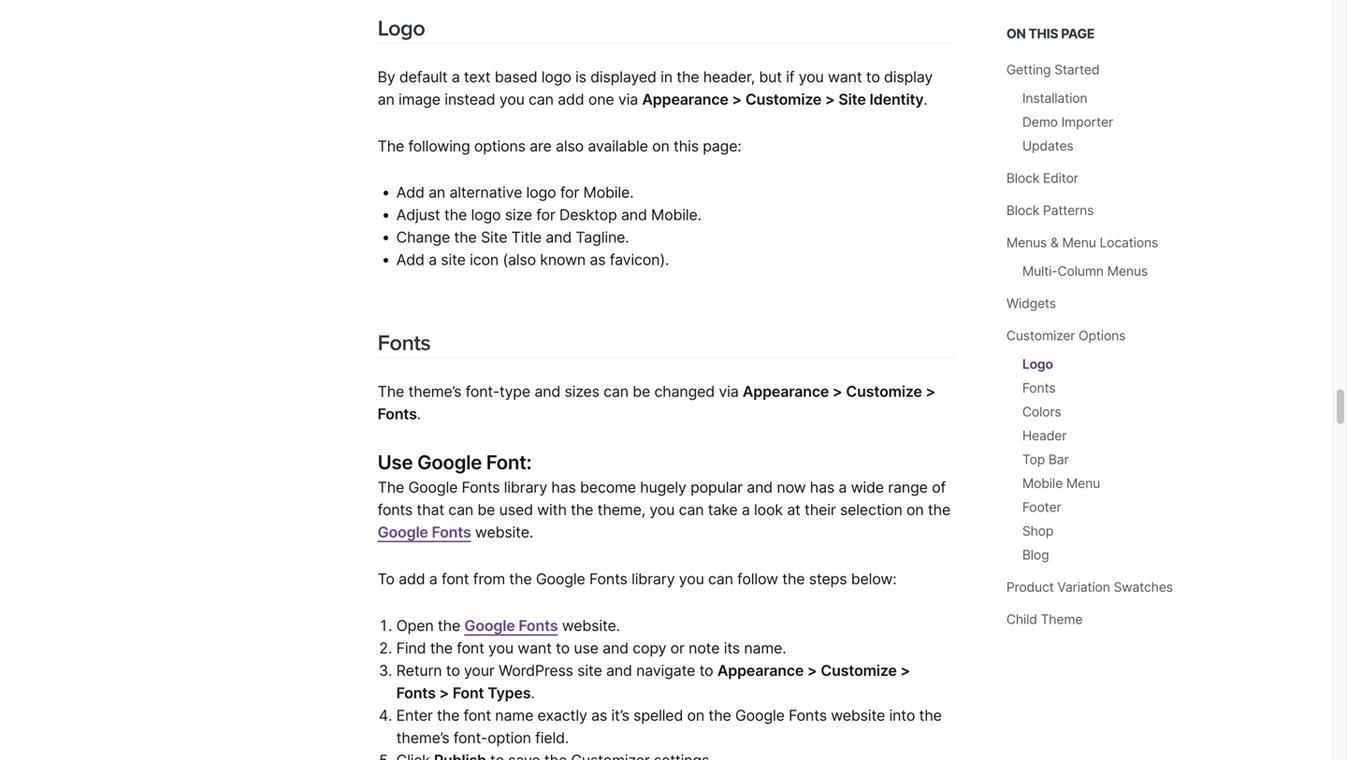 Task type: describe. For each thing, give the bounding box(es) containing it.
google fonts link for open the
[[465, 617, 558, 635]]

editor
[[1043, 170, 1079, 186]]

favicon).
[[610, 251, 669, 269]]

want inside by default a text based logo is displayed in the header, but if you want to display an image instead you can add one via
[[828, 68, 862, 86]]

based
[[495, 68, 538, 86]]

customizer
[[1007, 328, 1076, 344]]

displayed
[[591, 68, 657, 86]]

widgets
[[1007, 296, 1056, 312]]

0 vertical spatial customize
[[746, 90, 822, 108]]

note
[[689, 639, 720, 658]]

you down based
[[500, 90, 525, 108]]

site inside add an alternative logo for mobile. adjust the logo size for desktop and mobile. change the site title and tagline. add a site icon (also known as favicon).
[[481, 228, 508, 247]]

logo for logo fonts colors header top bar mobile menu footer shop blog
[[1023, 357, 1054, 372]]

website. inside use google font: the google fonts library has become hugely popular and now has a wide range of fonts that can be used with the theme, you can take a look at their selection on the google fonts website.
[[475, 524, 534, 542]]

0 vertical spatial menus
[[1007, 235, 1047, 251]]

. for appearance > customize > fonts > font types
[[531, 684, 535, 703]]

the down of
[[928, 501, 951, 519]]

appearance > customize > fonts
[[378, 383, 936, 423]]

0 horizontal spatial mobile.
[[584, 184, 634, 202]]

enter the font name exactly as it's spelled on the google fonts website into the theme's font-option field.
[[396, 707, 942, 748]]

website. inside the open the google fonts website. find the font you want to use and copy or note its name.
[[562, 617, 620, 635]]

return
[[396, 662, 442, 680]]

product
[[1007, 580, 1054, 596]]

multi-
[[1023, 263, 1058, 279]]

an inside add an alternative logo for mobile. adjust the logo size for desktop and mobile. change the site title and tagline. add a site icon (also known as favicon).
[[429, 184, 446, 202]]

but
[[759, 68, 782, 86]]

widgets link
[[1007, 296, 1056, 312]]

are
[[530, 137, 552, 155]]

exactly
[[538, 707, 587, 725]]

below:
[[851, 570, 897, 589]]

top bar link
[[1023, 452, 1069, 468]]

type
[[500, 383, 531, 401]]

to left your
[[446, 662, 460, 680]]

name.
[[744, 639, 787, 658]]

to inside the open the google fonts website. find the font you want to use and copy or note its name.
[[556, 639, 570, 658]]

display
[[884, 68, 933, 86]]

default
[[400, 68, 448, 86]]

font- inside enter the font name exactly as it's spelled on the google fonts website into the theme's font-option field.
[[454, 729, 488, 748]]

the right into
[[919, 707, 942, 725]]

can left take
[[679, 501, 704, 519]]

demo
[[1023, 114, 1058, 130]]

menus & menu locations link
[[1007, 235, 1159, 251]]

colors link
[[1023, 404, 1062, 420]]

the following options are also available on this page:
[[378, 137, 742, 155]]

in
[[661, 68, 673, 86]]

locations
[[1100, 235, 1159, 251]]

used
[[499, 501, 533, 519]]

0 vertical spatial menu
[[1063, 235, 1097, 251]]

change
[[396, 228, 450, 247]]

0 horizontal spatial on
[[652, 137, 670, 155]]

1 vertical spatial mobile.
[[651, 206, 702, 224]]

image
[[399, 90, 441, 108]]

theme
[[1041, 612, 1083, 628]]

page
[[1061, 26, 1095, 42]]

known
[[540, 251, 586, 269]]

the left steps
[[783, 570, 805, 589]]

2 vertical spatial logo
[[471, 206, 501, 224]]

bar
[[1049, 452, 1069, 468]]

to
[[378, 570, 395, 589]]

child theme
[[1007, 612, 1083, 628]]

variation
[[1058, 580, 1111, 596]]

block editor link
[[1007, 170, 1079, 186]]

navigate
[[636, 662, 696, 680]]

site inside add an alternative logo for mobile. adjust the logo size for desktop and mobile. change the site title and tagline. add a site icon (also known as favicon).
[[441, 251, 466, 269]]

wordpress
[[499, 662, 574, 680]]

installation link
[[1023, 90, 1088, 106]]

if
[[786, 68, 795, 86]]

font inside enter the font name exactly as it's spelled on the google fonts website into the theme's font-option field.
[[464, 707, 491, 725]]

a inside add an alternative logo for mobile. adjust the logo size for desktop and mobile. change the site title and tagline. add a site icon (also known as favicon).
[[429, 251, 437, 269]]

the inside use google font: the google fonts library has become hugely popular and now has a wide range of fonts that can be used with the theme, you can take a look at their selection on the google fonts website.
[[378, 479, 404, 497]]

multi-column menus link
[[1023, 263, 1148, 279]]

appearance > customize > site identity .
[[642, 90, 928, 108]]

1 vertical spatial add
[[399, 570, 425, 589]]

open
[[396, 617, 434, 635]]

getting
[[1007, 62, 1051, 78]]

with
[[537, 501, 567, 519]]

1 vertical spatial library
[[632, 570, 675, 589]]

fonts inside appearance > customize > fonts
[[378, 405, 417, 423]]

customizer options
[[1007, 328, 1126, 344]]

types
[[488, 684, 531, 703]]

1 horizontal spatial via
[[719, 383, 739, 401]]

font inside the open the google fonts website. find the font you want to use and copy or note its name.
[[457, 639, 485, 658]]

fonts
[[378, 501, 413, 519]]

into
[[889, 707, 915, 725]]

to inside by default a text based logo is displayed in the header, but if you want to display an image instead you can add one via
[[866, 68, 880, 86]]

fonts inside logo fonts colors header top bar mobile menu footer shop blog
[[1023, 380, 1056, 396]]

fonts inside 'appearance > customize > fonts > font types'
[[396, 684, 436, 703]]

1 add from the top
[[396, 184, 425, 202]]

wide
[[851, 479, 884, 497]]

open the google fonts website. find the font you want to use and copy or note its name.
[[396, 617, 787, 658]]

changed
[[655, 383, 715, 401]]

it's
[[611, 707, 630, 725]]

a inside by default a text based logo is displayed in the header, but if you want to display an image instead you can add one via
[[452, 68, 460, 86]]

product variation swatches
[[1007, 580, 1173, 596]]

1 vertical spatial for
[[536, 206, 556, 224]]

you inside the open the google fonts website. find the font you want to use and copy or note its name.
[[489, 639, 514, 658]]

use
[[378, 451, 413, 475]]

or
[[671, 639, 685, 658]]

available
[[588, 137, 648, 155]]

the inside by default a text based logo is displayed in the header, but if you want to display an image instead you can add one via
[[677, 68, 700, 86]]

0 vertical spatial font
[[442, 570, 469, 589]]

0 vertical spatial theme's
[[408, 383, 462, 401]]

return to your wordpress site and navigate to
[[396, 662, 718, 680]]

logo inside by default a text based logo is displayed in the header, but if you want to display an image instead you can add one via
[[542, 68, 572, 86]]

tagline.
[[576, 228, 629, 247]]

0 vertical spatial fonts link
[[378, 330, 431, 356]]

the for the following options are also available on this page:
[[378, 137, 404, 155]]

blog link
[[1023, 547, 1050, 563]]

appearance for be
[[743, 383, 829, 401]]

the for the theme's font-type and sizes can be changed via
[[378, 383, 404, 401]]

updates link
[[1023, 138, 1074, 154]]

by default a text based logo is displayed in the header, but if you want to display an image instead you can add one via
[[378, 68, 933, 108]]

follow
[[738, 570, 779, 589]]

the right with
[[571, 501, 594, 519]]

shop link
[[1023, 524, 1054, 540]]

google fonts link for the google fonts library has become hugely popular and now has a wide range of fonts that can be used with the theme, you can take a look at their selection on the
[[378, 524, 471, 542]]



Task type: vqa. For each thing, say whether or not it's contained in the screenshot.
Mobile
yes



Task type: locate. For each thing, give the bounding box(es) containing it.
its
[[724, 639, 740, 658]]

swatches
[[1114, 580, 1173, 596]]

options
[[474, 137, 526, 155]]

0 vertical spatial want
[[828, 68, 862, 86]]

patterns
[[1043, 203, 1094, 219]]

be left changed
[[633, 383, 651, 401]]

0 vertical spatial this
[[1029, 26, 1059, 42]]

a down change
[[429, 251, 437, 269]]

a left text
[[452, 68, 460, 86]]

0 horizontal spatial .
[[417, 405, 421, 423]]

popular
[[691, 479, 743, 497]]

to up identity
[[866, 68, 880, 86]]

the right in
[[677, 68, 700, 86]]

1 horizontal spatial site
[[578, 662, 602, 680]]

font-
[[466, 383, 500, 401], [454, 729, 488, 748]]

1 vertical spatial site
[[578, 662, 602, 680]]

1 horizontal spatial logo link
[[1023, 357, 1054, 372]]

0 vertical spatial logo
[[378, 15, 425, 42]]

1 vertical spatial block
[[1007, 203, 1040, 219]]

logo left is
[[542, 68, 572, 86]]

blog
[[1023, 547, 1050, 563]]

0 horizontal spatial an
[[378, 90, 395, 108]]

want inside the open the google fonts website. find the font you want to use and copy or note its name.
[[518, 639, 552, 658]]

theme,
[[598, 501, 646, 519]]

menu down bar
[[1067, 476, 1101, 492]]

font down font
[[464, 707, 491, 725]]

mobile
[[1023, 476, 1063, 492]]

hugely
[[640, 479, 687, 497]]

1 vertical spatial logo
[[1023, 357, 1054, 372]]

customize inside appearance > customize > fonts
[[846, 383, 922, 401]]

1 vertical spatial google fonts link
[[465, 617, 558, 635]]

menus down locations
[[1108, 263, 1148, 279]]

to up return to your wordpress site and navigate to
[[556, 639, 570, 658]]

multi-column menus
[[1023, 263, 1148, 279]]

2 vertical spatial font
[[464, 707, 491, 725]]

site left icon on the left of page
[[441, 251, 466, 269]]

2 add from the top
[[396, 251, 425, 269]]

for
[[560, 184, 579, 202], [536, 206, 556, 224]]

0 horizontal spatial want
[[518, 639, 552, 658]]

1 the from the top
[[378, 137, 404, 155]]

the right adjust
[[444, 206, 467, 224]]

an
[[378, 90, 395, 108], [429, 184, 446, 202]]

the
[[677, 68, 700, 86], [444, 206, 467, 224], [454, 228, 477, 247], [571, 501, 594, 519], [928, 501, 951, 519], [509, 570, 532, 589], [783, 570, 805, 589], [438, 617, 461, 635], [430, 639, 453, 658], [437, 707, 460, 725], [709, 707, 732, 725], [919, 707, 942, 725]]

can left follow
[[708, 570, 734, 589]]

header,
[[704, 68, 755, 86]]

2 vertical spatial on
[[687, 707, 705, 725]]

0 horizontal spatial library
[[504, 479, 548, 497]]

logo up size
[[526, 184, 556, 202]]

following
[[408, 137, 470, 155]]

you right if at the top
[[799, 68, 824, 86]]

1 horizontal spatial mobile.
[[651, 206, 702, 224]]

field.
[[535, 729, 569, 748]]

add an alternative logo for mobile. adjust the logo size for desktop and mobile. change the site title and tagline. add a site icon (also known as favicon).
[[396, 184, 702, 269]]

1 vertical spatial font-
[[454, 729, 488, 748]]

can right sizes
[[604, 383, 629, 401]]

google inside enter the font name exactly as it's spelled on the google fonts website into the theme's font-option field.
[[736, 707, 785, 725]]

1 vertical spatial this
[[674, 137, 699, 155]]

take
[[708, 501, 738, 519]]

fonts inside enter the font name exactly as it's spelled on the google fonts website into the theme's font-option field.
[[789, 707, 827, 725]]

library up copy
[[632, 570, 675, 589]]

you up your
[[489, 639, 514, 658]]

to
[[866, 68, 880, 86], [556, 639, 570, 658], [446, 662, 460, 680], [700, 662, 714, 680]]

logo link down customizer
[[1023, 357, 1054, 372]]

2 the from the top
[[378, 383, 404, 401]]

logo down "alternative"
[[471, 206, 501, 224]]

the
[[378, 137, 404, 155], [378, 383, 404, 401], [378, 479, 404, 497]]

page:
[[703, 137, 742, 155]]

and right type
[[535, 383, 561, 401]]

option
[[488, 729, 531, 748]]

and right use on the left of the page
[[603, 639, 629, 658]]

the down font
[[437, 707, 460, 725]]

1 horizontal spatial menus
[[1108, 263, 1148, 279]]

2 vertical spatial appearance
[[718, 662, 804, 680]]

this left page:
[[674, 137, 699, 155]]

1 horizontal spatial library
[[632, 570, 675, 589]]

text
[[464, 68, 491, 86]]

block
[[1007, 170, 1040, 186], [1007, 203, 1040, 219]]

can right the that
[[449, 501, 474, 519]]

font
[[453, 684, 484, 703]]

also
[[556, 137, 584, 155]]

started
[[1055, 62, 1100, 78]]

1 vertical spatial fonts link
[[1023, 380, 1056, 396]]

for right size
[[536, 206, 556, 224]]

appearance for to
[[718, 662, 804, 680]]

an down by
[[378, 90, 395, 108]]

(also
[[503, 251, 536, 269]]

and up look at the bottom right of page
[[747, 479, 773, 497]]

customize for appearance > customize > fonts
[[846, 383, 922, 401]]

1 horizontal spatial want
[[828, 68, 862, 86]]

1 horizontal spatial logo
[[1023, 357, 1054, 372]]

sizes
[[565, 383, 600, 401]]

a right to
[[429, 570, 438, 589]]

0 horizontal spatial site
[[441, 251, 466, 269]]

0 horizontal spatial has
[[552, 479, 576, 497]]

via down displayed
[[618, 90, 638, 108]]

appearance > customize > fonts > font types
[[396, 662, 911, 703]]

0 vertical spatial font-
[[466, 383, 500, 401]]

colors
[[1023, 404, 1062, 420]]

logo
[[378, 15, 425, 42], [1023, 357, 1054, 372]]

demo importer link
[[1023, 114, 1114, 130]]

has up with
[[552, 479, 576, 497]]

and inside use google font: the google fonts library has become hugely popular and now has a wide range of fonts that can be used with the theme, you can take a look at their selection on the google fonts website.
[[747, 479, 773, 497]]

the right from
[[509, 570, 532, 589]]

1 vertical spatial add
[[396, 251, 425, 269]]

an inside by default a text based logo is displayed in the header, but if you want to display an image instead you can add one via
[[378, 90, 395, 108]]

site down use on the left of the page
[[578, 662, 602, 680]]

the up the fonts
[[378, 479, 404, 497]]

shop
[[1023, 524, 1054, 540]]

&
[[1051, 235, 1059, 251]]

2 horizontal spatial on
[[907, 501, 924, 519]]

can inside by default a text based logo is displayed in the header, but if you want to display an image instead you can add one via
[[529, 90, 554, 108]]

1 vertical spatial site
[[481, 228, 508, 247]]

1 vertical spatial want
[[518, 639, 552, 658]]

on right the spelled
[[687, 707, 705, 725]]

appearance inside 'appearance > customize > fonts > font types'
[[718, 662, 804, 680]]

logo for logo
[[378, 15, 425, 42]]

as down tagline.
[[590, 251, 606, 269]]

1 vertical spatial appearance
[[743, 383, 829, 401]]

add right to
[[399, 570, 425, 589]]

0 vertical spatial .
[[924, 90, 928, 108]]

1 vertical spatial logo
[[526, 184, 556, 202]]

the up icon on the left of page
[[454, 228, 477, 247]]

3 the from the top
[[378, 479, 404, 497]]

website
[[831, 707, 885, 725]]

you down the hugely
[[650, 501, 675, 519]]

a left wide at the bottom of the page
[[839, 479, 847, 497]]

1 vertical spatial be
[[478, 501, 495, 519]]

1 horizontal spatial an
[[429, 184, 446, 202]]

for up desktop
[[560, 184, 579, 202]]

block down block editor link
[[1007, 203, 1040, 219]]

0 horizontal spatial be
[[478, 501, 495, 519]]

1 horizontal spatial website.
[[562, 617, 620, 635]]

menu right &
[[1063, 235, 1097, 251]]

0 horizontal spatial site
[[481, 228, 508, 247]]

1 horizontal spatial has
[[810, 479, 835, 497]]

options
[[1079, 328, 1126, 344]]

menus
[[1007, 235, 1047, 251], [1108, 263, 1148, 279]]

logo inside logo fonts colors header top bar mobile menu footer shop blog
[[1023, 357, 1054, 372]]

title
[[512, 228, 542, 247]]

2 vertical spatial customize
[[821, 662, 897, 680]]

add down is
[[558, 90, 584, 108]]

0 vertical spatial appearance
[[642, 90, 729, 108]]

your
[[464, 662, 495, 680]]

fonts inside the open the google fonts website. find the font you want to use and copy or note its name.
[[519, 617, 558, 635]]

on this page
[[1007, 26, 1095, 42]]

adjust
[[396, 206, 440, 224]]

theme's down enter at bottom left
[[396, 729, 450, 748]]

1 horizontal spatial for
[[560, 184, 579, 202]]

the right the spelled
[[709, 707, 732, 725]]

0 vertical spatial add
[[558, 90, 584, 108]]

be left used
[[478, 501, 495, 519]]

1 horizontal spatial be
[[633, 383, 651, 401]]

font
[[442, 570, 469, 589], [457, 639, 485, 658], [464, 707, 491, 725]]

1 horizontal spatial add
[[558, 90, 584, 108]]

child
[[1007, 612, 1038, 628]]

font up your
[[457, 639, 485, 658]]

google inside the open the google fonts website. find the font you want to use and copy or note its name.
[[465, 617, 515, 635]]

1 vertical spatial menus
[[1108, 263, 1148, 279]]

customizer options link
[[1007, 328, 1126, 344]]

add down change
[[396, 251, 425, 269]]

via inside by default a text based logo is displayed in the header, but if you want to display an image instead you can add one via
[[618, 90, 638, 108]]

block for block patterns
[[1007, 203, 1040, 219]]

library inside use google font: the google fonts library has become hugely popular and now has a wide range of fonts that can be used with the theme, you can take a look at their selection on the google fonts website.
[[504, 479, 548, 497]]

library up used
[[504, 479, 548, 497]]

has up the their
[[810, 479, 835, 497]]

on right "available"
[[652, 137, 670, 155]]

1 vertical spatial customize
[[846, 383, 922, 401]]

customize for appearance > customize > fonts > font types
[[821, 662, 897, 680]]

as inside enter the font name exactly as it's spelled on the google fonts website into the theme's font-option field.
[[591, 707, 607, 725]]

appearance inside appearance > customize > fonts
[[743, 383, 829, 401]]

0 horizontal spatial logo
[[378, 15, 425, 42]]

want right if at the top
[[828, 68, 862, 86]]

block editor
[[1007, 170, 1079, 186]]

an up adjust
[[429, 184, 446, 202]]

the right find
[[430, 639, 453, 658]]

block left the editor
[[1007, 170, 1040, 186]]

1 vertical spatial theme's
[[396, 729, 450, 748]]

name
[[495, 707, 534, 725]]

0 vertical spatial mobile.
[[584, 184, 634, 202]]

0 vertical spatial for
[[560, 184, 579, 202]]

to down note at the bottom right of the page
[[700, 662, 714, 680]]

0 vertical spatial site
[[839, 90, 866, 108]]

desktop
[[560, 206, 617, 224]]

you inside use google font: the google fonts library has become hugely popular and now has a wide range of fonts that can be used with the theme, you can take a look at their selection on the google fonts website.
[[650, 501, 675, 519]]

2 vertical spatial .
[[531, 684, 535, 703]]

menus left &
[[1007, 235, 1047, 251]]

1 vertical spatial menu
[[1067, 476, 1101, 492]]

from
[[473, 570, 505, 589]]

header link
[[1023, 428, 1067, 444]]

add up adjust
[[396, 184, 425, 202]]

the right open
[[438, 617, 461, 635]]

2 has from the left
[[810, 479, 835, 497]]

mobile. up desktop
[[584, 184, 634, 202]]

importer
[[1062, 114, 1114, 130]]

on inside enter the font name exactly as it's spelled on the google fonts website into the theme's font-option field.
[[687, 707, 705, 725]]

site
[[441, 251, 466, 269], [578, 662, 602, 680]]

theme's left type
[[408, 383, 462, 401]]

header
[[1023, 428, 1067, 444]]

a
[[452, 68, 460, 86], [429, 251, 437, 269], [839, 479, 847, 497], [742, 501, 750, 519], [429, 570, 438, 589]]

site
[[839, 90, 866, 108], [481, 228, 508, 247]]

0 vertical spatial logo link
[[378, 15, 425, 42]]

product variation swatches link
[[1007, 580, 1173, 596]]

the left following
[[378, 137, 404, 155]]

use google font: the google fonts library has become hugely popular and now has a wide range of fonts that can be used with the theme, you can take a look at their selection on the google fonts website.
[[378, 451, 951, 542]]

and inside the open the google fonts website. find the font you want to use and copy or note its name.
[[603, 639, 629, 658]]

block patterns
[[1007, 203, 1094, 219]]

on inside use google font: the google fonts library has become hugely popular and now has a wide range of fonts that can be used with the theme, you can take a look at their selection on the google fonts website.
[[907, 501, 924, 519]]

updates
[[1023, 138, 1074, 154]]

1 block from the top
[[1007, 170, 1040, 186]]

can down based
[[529, 90, 554, 108]]

1 horizontal spatial fonts link
[[1023, 380, 1056, 396]]

0 vertical spatial website.
[[475, 524, 534, 542]]

1 horizontal spatial on
[[687, 707, 705, 725]]

1 has from the left
[[552, 479, 576, 497]]

and up tagline.
[[621, 206, 647, 224]]

logo link for fonts
[[378, 15, 425, 42]]

mobile.
[[584, 184, 634, 202], [651, 206, 702, 224]]

mobile. up the favicon).
[[651, 206, 702, 224]]

use
[[574, 639, 599, 658]]

1 vertical spatial the
[[378, 383, 404, 401]]

this right on
[[1029, 26, 1059, 42]]

want up wordpress
[[518, 639, 552, 658]]

website. up use on the left of the page
[[562, 617, 620, 635]]

logo link up by
[[378, 15, 425, 42]]

column
[[1058, 263, 1104, 279]]

google fonts link
[[378, 524, 471, 542], [465, 617, 558, 635]]

logo up by
[[378, 15, 425, 42]]

copy
[[633, 639, 667, 658]]

logo fonts colors header top bar mobile menu footer shop blog
[[1023, 357, 1101, 563]]

1 horizontal spatial site
[[839, 90, 866, 108]]

0 vertical spatial the
[[378, 137, 404, 155]]

and up known
[[546, 228, 572, 247]]

on down range
[[907, 501, 924, 519]]

the up use
[[378, 383, 404, 401]]

0 vertical spatial be
[[633, 383, 651, 401]]

0 vertical spatial site
[[441, 251, 466, 269]]

1 vertical spatial font
[[457, 639, 485, 658]]

site left identity
[[839, 90, 866, 108]]

0 vertical spatial add
[[396, 184, 425, 202]]

font- up font:
[[466, 383, 500, 401]]

0 vertical spatial logo
[[542, 68, 572, 86]]

0 horizontal spatial menus
[[1007, 235, 1047, 251]]

0 vertical spatial google fonts link
[[378, 524, 471, 542]]

. for appearance > customize > fonts
[[417, 405, 421, 423]]

you left follow
[[679, 570, 704, 589]]

1 vertical spatial logo link
[[1023, 357, 1054, 372]]

fonts
[[378, 330, 431, 356], [1023, 380, 1056, 396], [378, 405, 417, 423], [462, 479, 500, 497], [432, 524, 471, 542], [590, 570, 628, 589], [519, 617, 558, 635], [396, 684, 436, 703], [789, 707, 827, 725]]

logo link for top bar
[[1023, 357, 1054, 372]]

as left the it's
[[591, 707, 607, 725]]

via right changed
[[719, 383, 739, 401]]

want
[[828, 68, 862, 86], [518, 639, 552, 658]]

2 vertical spatial the
[[378, 479, 404, 497]]

find
[[396, 639, 426, 658]]

0 horizontal spatial this
[[674, 137, 699, 155]]

become
[[580, 479, 636, 497]]

font- down font
[[454, 729, 488, 748]]

1 vertical spatial on
[[907, 501, 924, 519]]

font left from
[[442, 570, 469, 589]]

1 vertical spatial .
[[417, 405, 421, 423]]

at
[[787, 501, 801, 519]]

0 vertical spatial an
[[378, 90, 395, 108]]

0 vertical spatial as
[[590, 251, 606, 269]]

1 vertical spatial an
[[429, 184, 446, 202]]

be
[[633, 383, 651, 401], [478, 501, 495, 519]]

0 vertical spatial library
[[504, 479, 548, 497]]

website. down used
[[475, 524, 534, 542]]

add inside by default a text based logo is displayed in the header, but if you want to display an image instead you can add one via
[[558, 90, 584, 108]]

2 block from the top
[[1007, 203, 1040, 219]]

google fonts link down the that
[[378, 524, 471, 542]]

block for block editor
[[1007, 170, 1040, 186]]

icon
[[470, 251, 499, 269]]

0 horizontal spatial website.
[[475, 524, 534, 542]]

1 vertical spatial via
[[719, 383, 739, 401]]

0 vertical spatial on
[[652, 137, 670, 155]]

1 vertical spatial as
[[591, 707, 607, 725]]

this
[[1029, 26, 1059, 42], [674, 137, 699, 155]]

theme's inside enter the font name exactly as it's spelled on the google fonts website into the theme's font-option field.
[[396, 729, 450, 748]]

getting started
[[1007, 62, 1100, 78]]

0 horizontal spatial add
[[399, 570, 425, 589]]

library
[[504, 479, 548, 497], [632, 570, 675, 589]]

2 horizontal spatial .
[[924, 90, 928, 108]]

0 vertical spatial via
[[618, 90, 638, 108]]

be inside use google font: the google fonts library has become hugely popular and now has a wide range of fonts that can be used with the theme, you can take a look at their selection on the google fonts website.
[[478, 501, 495, 519]]

0 horizontal spatial logo link
[[378, 15, 425, 42]]

a left look at the bottom right of page
[[742, 501, 750, 519]]

site up icon on the left of page
[[481, 228, 508, 247]]

now
[[777, 479, 806, 497]]

customize inside 'appearance > customize > fonts > font types'
[[821, 662, 897, 680]]

range
[[888, 479, 928, 497]]

alternative
[[450, 184, 522, 202]]

menu inside logo fonts colors header top bar mobile menu footer shop blog
[[1067, 476, 1101, 492]]

installation demo importer updates
[[1023, 90, 1114, 154]]

website.
[[475, 524, 534, 542], [562, 617, 620, 635]]

google fonts link up wordpress
[[465, 617, 558, 635]]

0 vertical spatial block
[[1007, 170, 1040, 186]]

and down the open the google fonts website. find the font you want to use and copy or note its name.
[[606, 662, 632, 680]]

logo down customizer
[[1023, 357, 1054, 372]]

1 horizontal spatial this
[[1029, 26, 1059, 42]]

size
[[505, 206, 532, 224]]

as inside add an alternative logo for mobile. adjust the logo size for desktop and mobile. change the site title and tagline. add a site icon (also known as favicon).
[[590, 251, 606, 269]]



